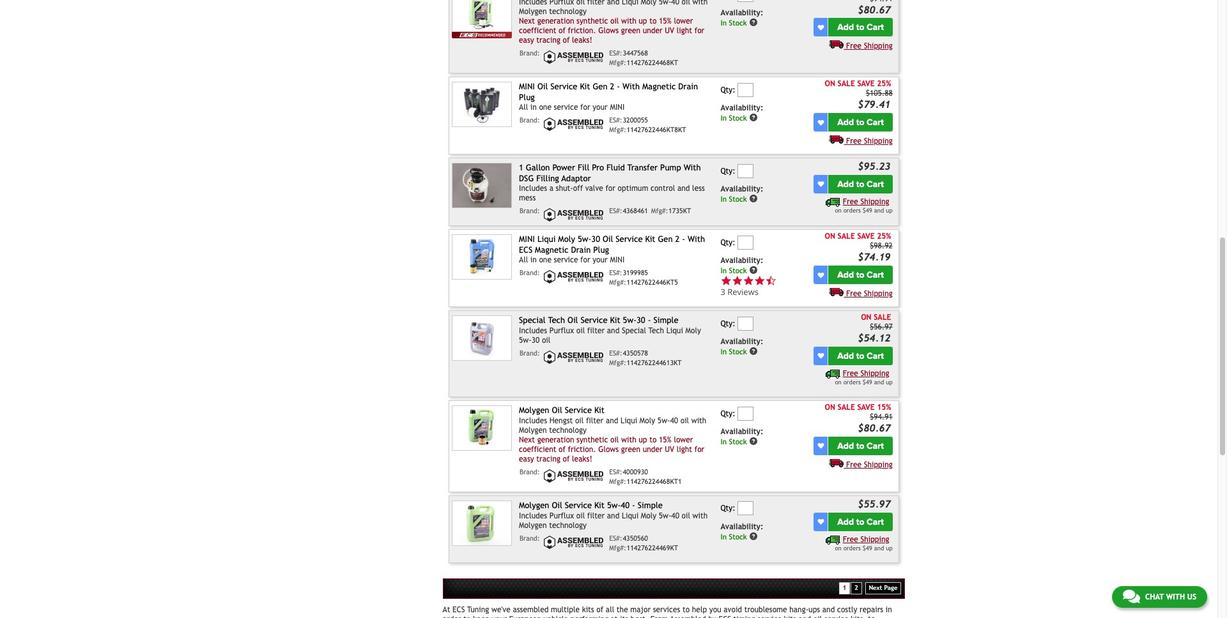 Task type: vqa. For each thing, say whether or not it's contained in the screenshot.
performing
yes



Task type: describe. For each thing, give the bounding box(es) containing it.
all
[[606, 606, 614, 615]]

2 $49 from the top
[[863, 379, 872, 386]]

free shipping on orders $49 and up for $55.97
[[835, 536, 893, 552]]

molygen oil service kit includes hengst oil filter and liqui moly 5w-40 oil with molygen technology next generation synthetic oil with up to 15% lower coefficient of friction. glows green under uv light for easy tracing of leaks!
[[519, 406, 707, 464]]

by
[[709, 615, 717, 619]]

synthetic inside includes purflux oil filter and liqui moly 5w-40 oil with molygen technology next generation synthetic oil with up to 15% lower coefficient of friction. glows green under uv light for easy tracing of leaks!
[[577, 17, 608, 26]]

- inside molygen oil service kit 5w-40 - simple includes purflux oil filter and liqui moly 5w-40 oil with molygen technology
[[632, 501, 635, 511]]

mfg#: for simple
[[609, 544, 626, 552]]

1 cart from the top
[[867, 22, 884, 33]]

filter inside special tech oil service kit 5w-30 - simple includes purflux oil filter and special tech liqui moly 5w-30 oil
[[587, 326, 605, 335]]

gen inside mini oil service kit gen 2 - with magnetic drain plug all in one service for your mini
[[593, 82, 608, 92]]

es#: for 40
[[609, 535, 622, 542]]

and up $94.91
[[874, 379, 884, 386]]

mess
[[519, 194, 536, 203]]

to inside includes purflux oil filter and liqui moly 5w-40 oil with molygen technology next generation synthetic oil with up to 15% lower coefficient of friction. glows green under uv light for easy tracing of leaks!
[[650, 17, 657, 26]]

40 inside molygen oil service kit includes hengst oil filter and liqui moly 5w-40 oil with molygen technology next generation synthetic oil with up to 15% lower coefficient of friction. glows green under uv light for easy tracing of leaks!
[[670, 417, 678, 426]]

shipping down $54.12
[[861, 369, 889, 378]]

1 horizontal spatial tech
[[649, 326, 664, 335]]

add to wish list image for $74.19
[[818, 272, 824, 278]]

hengst
[[550, 417, 573, 426]]

adaptor
[[562, 174, 591, 183]]

$94.91
[[870, 413, 893, 422]]

114276224468kt
[[627, 59, 678, 67]]

2 molygen from the top
[[519, 406, 549, 416]]

es#: 4350560 mfg#: 114276224469kt
[[609, 535, 678, 552]]

40 up 4350560
[[621, 501, 630, 511]]

mini right es#3200055 - 11427622446kt8kt - mini oil service kit gen 2 - with magnetic drain plug - all in one service for your mini - assembled by ecs - mini 'image'
[[519, 82, 535, 92]]

assembled by ecs - corporate logo image for gen
[[542, 116, 606, 132]]

add to cart button for $74.19 add to wish list icon
[[829, 266, 893, 284]]

7 cart from the top
[[867, 517, 884, 528]]

magnetic inside mini liqui moly 5w-30 oil service kit gen 2 - with ecs magnetic drain plug all in one service for your mini
[[535, 245, 569, 255]]

1 question sign image from the top
[[749, 18, 758, 27]]

with inside 1 gallon power fill pro fluid transfer pump with dsg filling adaptor includes a shut-off valve for optimum control and less mess
[[684, 163, 701, 173]]

chat
[[1145, 593, 1164, 602]]

15% inside molygen oil service kit includes hengst oil filter and liqui moly 5w-40 oil with molygen technology next generation synthetic oil with up to 15% lower coefficient of friction. glows green under uv light for easy tracing of leaks!
[[659, 436, 672, 445]]

6 cart from the top
[[867, 441, 884, 452]]

4 stock from the top
[[729, 266, 747, 275]]

you
[[709, 606, 721, 615]]

page
[[884, 585, 898, 592]]

hang-
[[790, 606, 809, 615]]

5w- down es#: 4000930 mfg#: 114276224468kt1
[[607, 501, 621, 511]]

question sign image for $80.67
[[749, 437, 758, 446]]

2 link
[[851, 583, 862, 595]]

1 for 1
[[843, 585, 847, 592]]

on sale save 25% $105.88 $79.41
[[825, 80, 893, 110]]

orders for $95.23
[[844, 207, 861, 214]]

brand: for 1 gallon power fill pro fluid transfer pump with dsg filling adaptor
[[520, 207, 540, 215]]

5w- up 4350578
[[623, 316, 637, 326]]

service down costly
[[824, 615, 849, 619]]

4 add from the top
[[837, 270, 854, 281]]

purflux inside includes purflux oil filter and liqui moly 5w-40 oil with molygen technology next generation synthetic oil with up to 15% lower coefficient of friction. glows green under uv light for easy tracing of leaks!
[[550, 0, 574, 6]]

$105.88
[[866, 89, 893, 98]]

european
[[509, 615, 541, 619]]

tracing inside molygen oil service kit includes hengst oil filter and liqui moly 5w-40 oil with molygen technology next generation synthetic oil with up to 15% lower coefficient of friction. glows green under uv light for easy tracing of leaks!
[[536, 455, 561, 464]]

up up $94.91
[[886, 379, 893, 386]]

plug inside mini oil service kit gen 2 - with magnetic drain plug all in one service for your mini
[[519, 93, 535, 102]]

next inside 'link'
[[869, 585, 882, 592]]

availability: for 1 gallon power fill pro fluid transfer pump with dsg filling adaptor
[[721, 185, 763, 194]]

5 add to cart from the top
[[837, 351, 884, 362]]

purflux inside molygen oil service kit 5w-40 - simple includes purflux oil filter and liqui moly 5w-40 oil with molygen technology
[[550, 512, 574, 521]]

performing
[[570, 615, 608, 619]]

5 add from the top
[[837, 351, 854, 362]]

brand: for molygen oil service kit 5w-40 - simple
[[520, 535, 540, 542]]

40 up 114276224469kt
[[671, 512, 679, 521]]

ups
[[809, 606, 820, 615]]

5w- up 114276224469kt
[[659, 512, 671, 521]]

service for molygen oil service kit 5w-40 - simple
[[565, 501, 592, 511]]

kit inside special tech oil service kit 5w-30 - simple includes purflux oil filter and special tech liqui moly 5w-30 oil
[[610, 316, 620, 326]]

oil inside mini liqui moly 5w-30 oil service kit gen 2 - with ecs magnetic drain plug all in one service for your mini
[[603, 235, 613, 244]]

shipping up $56.97
[[864, 290, 893, 299]]

4 question sign image from the top
[[749, 532, 758, 541]]

- inside mini liqui moly 5w-30 oil service kit gen 2 - with ecs magnetic drain plug all in one service for your mini
[[682, 235, 685, 244]]

in for 1 gallon power fill pro fluid transfer pump with dsg filling adaptor
[[721, 195, 727, 204]]

assembled by ecs - corporate logo image for kit
[[542, 349, 606, 365]]

6 add to cart from the top
[[837, 441, 884, 452]]

es#4000930 - 114276224468kt1 - molygen oil service kit - includes hengst oil filter and liqui moly 5w-40 oil with molygen technology - assembled by ecs - mini image
[[452, 406, 512, 451]]

free shipping image up on sale save 25% $105.88 $79.41
[[829, 40, 844, 49]]

1 horizontal spatial special
[[622, 326, 646, 335]]

shipping down $55.97
[[861, 536, 889, 544]]

3 add to wish list image from the top
[[818, 181, 824, 188]]

on for $95.23
[[835, 207, 842, 214]]

free shipping image down on sale save 25% $105.88 $79.41
[[829, 135, 844, 144]]

2 question sign image from the top
[[749, 194, 758, 203]]

es#: inside es#: 3447568 mfg#: 114276224468kt
[[609, 49, 622, 57]]

40 inside includes purflux oil filter and liqui moly 5w-40 oil with molygen technology next generation synthetic oil with up to 15% lower coefficient of friction. glows green under uv light for easy tracing of leaks!
[[671, 0, 679, 6]]

filling
[[536, 174, 559, 183]]

oil inside special tech oil service kit 5w-30 - simple includes purflux oil filter and special tech liqui moly 5w-30 oil
[[568, 316, 578, 326]]

repairs
[[860, 606, 884, 615]]

$80.67 inside on sale save 15% $94.91 $80.67
[[858, 423, 891, 434]]

1 gallon power fill pro fluid transfer pump with dsg filling adaptor link
[[519, 163, 701, 183]]

shipping up the $95.23
[[864, 137, 893, 146]]

stock for molygen oil service kit
[[729, 438, 747, 447]]

add to cart button for 3rd add to wish list image from the top
[[829, 175, 893, 194]]

1 for 1 gallon power fill pro fluid transfer pump with dsg filling adaptor includes a shut-off valve for optimum control and less mess
[[519, 163, 523, 173]]

1 add to cart from the top
[[837, 22, 884, 33]]

pump
[[660, 163, 681, 173]]

your inside mini liqui moly 5w-30 oil service kit gen 2 - with ecs magnetic drain plug all in one service for your mini
[[593, 256, 608, 265]]

assembled
[[513, 606, 549, 615]]

2 horizontal spatial 30
[[637, 316, 645, 326]]

25% for $74.19
[[877, 232, 891, 241]]

timing
[[734, 615, 755, 619]]

3 question sign image from the top
[[749, 266, 758, 275]]

moly inside molygen oil service kit includes hengst oil filter and liqui moly 5w-40 oil with molygen technology next generation synthetic oil with up to 15% lower coefficient of friction. glows green under uv light for easy tracing of leaks!
[[640, 417, 655, 426]]

free up the $95.23
[[846, 137, 862, 146]]

5w- inside mini liqui moly 5w-30 oil service kit gen 2 - with ecs magnetic drain plug all in one service for your mini
[[578, 235, 591, 244]]

gallon
[[526, 163, 550, 173]]

for inside mini liqui moly 5w-30 oil service kit gen 2 - with ecs magnetic drain plug all in one service for your mini
[[580, 256, 590, 265]]

1142762244613kt
[[627, 359, 682, 367]]

6 qty: from the top
[[721, 505, 736, 514]]

free up on sale save 25% $105.88 $79.41
[[846, 42, 862, 51]]

includes inside molygen oil service kit includes hengst oil filter and liqui moly 5w-40 oil with molygen technology next generation synthetic oil with up to 15% lower coefficient of friction. glows green under uv light for easy tracing of leaks!
[[519, 417, 547, 426]]

oil for molygen oil service kit 5w-40 - simple
[[552, 501, 562, 511]]

liqui inside molygen oil service kit includes hengst oil filter and liqui moly 5w-40 oil with molygen technology next generation synthetic oil with up to 15% lower coefficient of friction. glows green under uv light for easy tracing of leaks!
[[621, 417, 637, 426]]

lower inside molygen oil service kit includes hengst oil filter and liqui moly 5w-40 oil with molygen technology next generation synthetic oil with up to 15% lower coefficient of friction. glows green under uv light for easy tracing of leaks!
[[674, 436, 693, 445]]

pro
[[592, 163, 604, 173]]

off
[[573, 184, 583, 193]]

1 assembled by ecs - corporate logo image from the top
[[542, 49, 606, 65]]

free shipping for $79.41
[[846, 137, 893, 146]]

7 add from the top
[[837, 517, 854, 528]]

availability: for molygen oil service kit
[[721, 428, 763, 437]]

green inside molygen oil service kit includes hengst oil filter and liqui moly 5w-40 oil with molygen technology next generation synthetic oil with up to 15% lower coefficient of friction. glows green under uv light for easy tracing of leaks!
[[621, 445, 641, 454]]

dsg
[[519, 174, 534, 183]]

7 add to cart from the top
[[837, 517, 884, 528]]

3199985
[[623, 269, 648, 277]]

moly inside special tech oil service kit 5w-30 - simple includes purflux oil filter and special tech liqui moly 5w-30 oil
[[686, 326, 701, 335]]

one inside mini oil service kit gen 2 - with magnetic drain plug all in one service for your mini
[[539, 103, 552, 112]]

valve
[[585, 184, 603, 193]]

4350578
[[623, 349, 648, 357]]

es#: 4000930 mfg#: 114276224468kt1
[[609, 468, 682, 486]]

save for $79.41
[[857, 80, 875, 88]]

1 in from the top
[[721, 18, 727, 27]]

$95.23
[[858, 161, 891, 172]]

$98.92
[[870, 242, 893, 251]]

1 free shipping from the top
[[846, 42, 893, 51]]

2 inside mini liqui moly 5w-30 oil service kit gen 2 - with ecs magnetic drain plug all in one service for your mini
[[675, 235, 680, 244]]

mfg#: for filter
[[609, 478, 626, 486]]

costly
[[837, 606, 857, 615]]

qty: for $54.12
[[721, 319, 736, 328]]

on for $74.19
[[825, 232, 835, 241]]

next inside molygen oil service kit includes hengst oil filter and liqui moly 5w-40 oil with molygen technology next generation synthetic oil with up to 15% lower coefficient of friction. glows green under uv light for easy tracing of leaks!
[[519, 436, 535, 445]]

up up $98.92
[[886, 207, 893, 214]]

4 availability: from the top
[[721, 256, 763, 265]]

kits,
[[851, 615, 866, 619]]

liqui inside molygen oil service kit 5w-40 - simple includes purflux oil filter and liqui moly 5w-40 oil with molygen technology
[[622, 512, 639, 521]]

magnetic inside mini oil service kit gen 2 - with magnetic drain plug all in one service for your mini
[[642, 82, 676, 92]]

less
[[692, 184, 705, 193]]

on for $79.41
[[825, 80, 835, 88]]

2 vertical spatial ecs
[[719, 615, 731, 619]]

stock for special tech oil service kit 5w-30 - simple
[[729, 347, 747, 356]]

generation inside molygen oil service kit includes hengst oil filter and liqui moly 5w-40 oil with molygen technology next generation synthetic oil with up to 15% lower coefficient of friction. glows green under uv light for easy tracing of leaks!
[[537, 436, 574, 445]]

generation inside includes purflux oil filter and liqui moly 5w-40 oil with molygen technology next generation synthetic oil with up to 15% lower coefficient of friction. glows green under uv light for easy tracing of leaks!
[[537, 17, 574, 26]]

oil for molygen oil service kit
[[552, 406, 562, 416]]

availability: in stock for molygen oil service kit 5w-40 - simple
[[721, 523, 763, 542]]

keep
[[473, 615, 490, 619]]

we've
[[492, 606, 511, 615]]

$74.19
[[858, 251, 891, 263]]

molygen oil service kit link
[[519, 406, 605, 416]]

3 cart from the top
[[867, 179, 884, 190]]

shut-
[[556, 184, 573, 193]]

in for special tech oil service kit 5w-30 - simple
[[721, 347, 727, 356]]

1 gallon power fill pro fluid transfer pump with dsg filling adaptor includes a shut-off valve for optimum control and less mess
[[519, 163, 705, 203]]

service inside mini liqui moly 5w-30 oil service kit gen 2 - with ecs magnetic drain plug all in one service for your mini
[[554, 256, 578, 265]]

technology inside molygen oil service kit 5w-40 - simple includes purflux oil filter and liqui moly 5w-40 oil with molygen technology
[[549, 521, 587, 530]]

30 inside mini liqui moly 5w-30 oil service kit gen 2 - with ecs magnetic drain plug all in one service for your mini
[[591, 235, 600, 244]]

free down $54.12
[[843, 369, 858, 378]]

1 add to wish list image from the top
[[818, 24, 824, 31]]

under inside includes purflux oil filter and liqui moly 5w-40 oil with molygen technology next generation synthetic oil with up to 15% lower coefficient of friction. glows green under uv light for easy tracing of leaks!
[[643, 26, 663, 35]]

on sale save 15% $94.91 $80.67
[[825, 404, 893, 434]]

light inside molygen oil service kit includes hengst oil filter and liqui moly 5w-40 oil with molygen technology next generation synthetic oil with up to 15% lower coefficient of friction. glows green under uv light for easy tracing of leaks!
[[677, 445, 692, 454]]

$49 for $95.23
[[863, 207, 872, 214]]

1 link
[[839, 583, 850, 595]]

avoid
[[724, 606, 742, 615]]

control
[[651, 184, 675, 193]]

free shipping image for $54.12
[[826, 370, 841, 379]]

orders for $55.97
[[844, 545, 861, 552]]

and inside molygen oil service kit 5w-40 - simple includes purflux oil filter and liqui moly 5w-40 oil with molygen technology
[[607, 512, 620, 521]]

one inside mini liqui moly 5w-30 oil service kit gen 2 - with ecs magnetic drain plug all in one service for your mini
[[539, 256, 552, 265]]

sale for $74.19
[[838, 232, 855, 241]]

assembled by ecs - corporate logo image for 30
[[542, 269, 606, 285]]

comments image
[[1123, 589, 1140, 605]]

qty: for $79.41
[[721, 85, 736, 94]]

2 vertical spatial 30
[[532, 336, 540, 345]]

free up $55.97
[[846, 461, 862, 470]]

special tech oil service kit 5w-30 - simple includes purflux oil filter and special tech liqui moly 5w-30 oil
[[519, 316, 701, 345]]

free shipping image up on sale save 25% $98.92 $74.19
[[826, 198, 841, 207]]

reviews
[[728, 286, 759, 298]]

free shipping for $74.19
[[846, 290, 893, 299]]

2 cart from the top
[[867, 117, 884, 128]]

chat with us
[[1145, 593, 1197, 602]]

under inside molygen oil service kit includes hengst oil filter and liqui moly 5w-40 oil with molygen technology next generation synthetic oil with up to 15% lower coefficient of friction. glows green under uv light for easy tracing of leaks!
[[643, 445, 663, 454]]

with inside molygen oil service kit 5w-40 - simple includes purflux oil filter and liqui moly 5w-40 oil with molygen technology
[[693, 512, 708, 521]]

optimum
[[618, 184, 648, 193]]

in inside mini liqui moly 5w-30 oil service kit gen 2 - with ecs magnetic drain plug all in one service for your mini
[[530, 256, 537, 265]]

for inside mini oil service kit gen 2 - with magnetic drain plug all in one service for your mini
[[580, 103, 590, 112]]

service inside mini liqui moly 5w-30 oil service kit gen 2 - with ecs magnetic drain plug all in one service for your mini
[[616, 235, 643, 244]]

2 add to cart from the top
[[837, 117, 884, 128]]

stock for 1 gallon power fill pro fluid transfer pump with dsg filling adaptor
[[729, 195, 747, 204]]

5w- inside includes purflux oil filter and liqui moly 5w-40 oil with molygen technology next generation synthetic oil with up to 15% lower coefficient of friction. glows green under uv light for easy tracing of leaks!
[[659, 0, 671, 6]]

3200055
[[623, 116, 648, 124]]

includes inside special tech oil service kit 5w-30 - simple includes purflux oil filter and special tech liqui moly 5w-30 oil
[[519, 326, 547, 335]]

mini oil service kit gen 2 - with magnetic drain plug all in one service for your mini
[[519, 82, 698, 112]]

transfer
[[627, 163, 658, 173]]

on for $54.12
[[861, 313, 872, 322]]

4 add to cart from the top
[[837, 270, 884, 281]]

from
[[651, 615, 668, 619]]

15% inside on sale save 15% $94.91 $80.67
[[877, 404, 891, 413]]

kit for with
[[580, 82, 590, 92]]

us
[[1187, 593, 1197, 602]]

next page
[[869, 585, 898, 592]]

moly inside includes purflux oil filter and liqui moly 5w-40 oil with molygen technology next generation synthetic oil with up to 15% lower coefficient of friction. glows green under uv light for easy tracing of leaks!
[[641, 0, 657, 6]]

and inside 1 gallon power fill pro fluid transfer pump with dsg filling adaptor includes a shut-off valve for optimum control and less mess
[[678, 184, 690, 193]]

2 inside mini oil service kit gen 2 - with magnetic drain plug all in one service for your mini
[[610, 82, 615, 92]]

mfg#: for kit
[[609, 279, 626, 287]]

vehicle
[[544, 615, 568, 619]]

order
[[443, 615, 461, 619]]

11427622446kt5
[[627, 279, 678, 287]]

3 molygen from the top
[[519, 426, 547, 435]]

on sale $56.97 $54.12
[[858, 313, 893, 344]]

114276224469kt
[[627, 544, 678, 552]]

availability: in stock for molygen oil service kit
[[721, 428, 763, 447]]

all inside mini oil service kit gen 2 - with magnetic drain plug all in one service for your mini
[[519, 103, 528, 112]]

oil for mini oil service kit gen 2 - with magnetic drain plug
[[538, 82, 548, 92]]

service inside mini oil service kit gen 2 - with magnetic drain plug all in one service for your mini
[[554, 103, 578, 112]]

1 add from the top
[[837, 22, 854, 33]]

free shipping on orders $49 and up for $95.23
[[835, 197, 893, 214]]

es#: 4350578 mfg#: 1142762244613kt
[[609, 349, 682, 367]]

3 reviews
[[721, 286, 759, 298]]

2 orders from the top
[[844, 379, 861, 386]]

drain inside mini oil service kit gen 2 - with magnetic drain plug all in one service for your mini
[[678, 82, 698, 92]]

oil inside the at ecs tuning we've assembled multiple kits of all the major services to help you avoid troublesome hang-ups and costly repairs in order to keep your european vehicle performing at its best. from assembled by ecs timing service kits and oil service kits, t
[[814, 615, 822, 619]]

4000930
[[623, 468, 648, 476]]

includes inside includes purflux oil filter and liqui moly 5w-40 oil with molygen technology next generation synthetic oil with up to 15% lower coefficient of friction. glows green under uv light for easy tracing of leaks!
[[519, 0, 547, 6]]

1 stock from the top
[[729, 18, 747, 27]]

3 add to cart from the top
[[837, 179, 884, 190]]

molygen oil service kit 5w-40 - simple includes purflux oil filter and liqui moly 5w-40 oil with molygen technology
[[519, 501, 708, 530]]

11427622446kt8kt
[[627, 126, 686, 134]]

with inside mini oil service kit gen 2 - with magnetic drain plug all in one service for your mini
[[623, 82, 640, 92]]

3 reviews link for 1st question sign icon from the bottom of the page
[[721, 276, 812, 298]]

availability: in stock for mini oil service kit gen 2 - with magnetic drain plug
[[721, 104, 763, 122]]

es#: 3200055 mfg#: 11427622446kt8kt
[[609, 116, 686, 134]]

1 $80.67 from the top
[[858, 4, 891, 15]]

shipping up $55.97
[[864, 461, 893, 470]]

es#: for fluid
[[609, 207, 622, 215]]

es#3199985 - 11427622446kt5 - mini liqui moly 5w-30 oil service kit gen 2 - with ecs magnetic drain plug - all in one service for your mini - assembled by ecs - mini image
[[452, 235, 512, 280]]

coefficient inside molygen oil service kit includes hengst oil filter and liqui moly 5w-40 oil with molygen technology next generation synthetic oil with up to 15% lower coefficient of friction. glows green under uv light for easy tracing of leaks!
[[519, 445, 556, 454]]

moly inside molygen oil service kit 5w-40 - simple includes purflux oil filter and liqui moly 5w-40 oil with molygen technology
[[641, 512, 657, 521]]

service for mini oil service kit gen 2 - with magnetic drain plug
[[551, 82, 578, 92]]

troublesome
[[744, 606, 787, 615]]

1 horizontal spatial kits
[[784, 615, 796, 619]]

es#: 4368461 mfg#: 1735kt
[[609, 207, 691, 215]]

free up on sale $56.97 $54.12
[[846, 290, 862, 299]]

up inside includes purflux oil filter and liqui moly 5w-40 oil with molygen technology next generation synthetic oil with up to 15% lower coefficient of friction. glows green under uv light for easy tracing of leaks!
[[639, 17, 647, 26]]

at ecs tuning we've assembled multiple kits of all the major services to help you avoid troublesome hang-ups and costly repairs in order to keep your european vehicle performing at its best. from assembled by ecs timing service kits and oil service kits, t
[[443, 606, 901, 619]]

assembled by ecs - corporate logo image for includes
[[542, 468, 606, 484]]

purflux inside special tech oil service kit 5w-30 - simple includes purflux oil filter and special tech liqui moly 5w-30 oil
[[550, 326, 574, 335]]

easy inside includes purflux oil filter and liqui moly 5w-40 oil with molygen technology next generation synthetic oil with up to 15% lower coefficient of friction. glows green under uv light for easy tracing of leaks!
[[519, 36, 534, 45]]

technology inside molygen oil service kit includes hengst oil filter and liqui moly 5w-40 oil with molygen technology next generation synthetic oil with up to 15% lower coefficient of friction. glows green under uv light for easy tracing of leaks!
[[549, 426, 587, 435]]

moly inside mini liqui moly 5w-30 oil service kit gen 2 - with ecs magnetic drain plug all in one service for your mini
[[558, 235, 575, 244]]

2 qty: from the top
[[721, 167, 736, 175]]

4 in from the top
[[721, 266, 727, 275]]



Task type: locate. For each thing, give the bounding box(es) containing it.
$56.97
[[870, 323, 893, 332]]

2 add to cart button from the top
[[829, 113, 893, 132]]

2 horizontal spatial ecs
[[719, 615, 731, 619]]

2 one from the top
[[539, 256, 552, 265]]

2 vertical spatial orders
[[844, 545, 861, 552]]

for inside molygen oil service kit includes hengst oil filter and liqui moly 5w-40 oil with molygen technology next generation synthetic oil with up to 15% lower coefficient of friction. glows green under uv light for easy tracing of leaks!
[[695, 445, 705, 454]]

ecs right es#3199985 - 11427622446kt5 - mini liqui moly 5w-30 oil service kit gen 2 - with ecs magnetic drain plug - all in one service for your mini - assembled by ecs - mini image
[[519, 245, 533, 255]]

one
[[539, 103, 552, 112], [539, 256, 552, 265]]

in inside mini oil service kit gen 2 - with magnetic drain plug all in one service for your mini
[[530, 103, 537, 112]]

add to cart
[[837, 22, 884, 33], [837, 117, 884, 128], [837, 179, 884, 190], [837, 270, 884, 281], [837, 351, 884, 362], [837, 441, 884, 452], [837, 517, 884, 528]]

4 add to wish list image from the top
[[818, 353, 824, 360]]

3 reviews link inside "link"
[[721, 286, 777, 298]]

3 stock from the top
[[729, 195, 747, 204]]

1 technology from the top
[[549, 7, 587, 16]]

2 vertical spatial next
[[869, 585, 882, 592]]

all right es#3199985 - 11427622446kt5 - mini liqui moly 5w-30 oil service kit gen 2 - with ecs magnetic drain plug - all in one service for your mini - assembled by ecs - mini image
[[519, 256, 528, 265]]

power
[[553, 163, 575, 173]]

2 lower from the top
[[674, 436, 693, 445]]

and down molygen oil service kit 5w-40 - simple link
[[607, 512, 620, 521]]

1 vertical spatial magnetic
[[535, 245, 569, 255]]

mfg#: for pump
[[651, 207, 668, 215]]

kit inside mini liqui moly 5w-30 oil service kit gen 2 - with ecs magnetic drain plug all in one service for your mini
[[645, 235, 656, 244]]

glows inside molygen oil service kit includes hengst oil filter and liqui moly 5w-40 oil with molygen technology next generation synthetic oil with up to 15% lower coefficient of friction. glows green under uv light for easy tracing of leaks!
[[598, 445, 619, 454]]

6 availability: in stock from the top
[[721, 428, 763, 447]]

7 stock from the top
[[729, 533, 747, 542]]

under up es#: 4000930 mfg#: 114276224468kt1
[[643, 445, 663, 454]]

$55.97
[[858, 499, 891, 510]]

free shipping on orders $49 and up down $54.12
[[835, 369, 893, 386]]

15% up es#: 4000930 mfg#: 114276224468kt1
[[659, 436, 672, 445]]

synthetic inside molygen oil service kit includes hengst oil filter and liqui moly 5w-40 oil with molygen technology next generation synthetic oil with up to 15% lower coefficient of friction. glows green under uv light for easy tracing of leaks!
[[577, 436, 608, 445]]

orders up 2 link
[[844, 545, 861, 552]]

0 vertical spatial 15%
[[659, 17, 672, 26]]

service inside molygen oil service kit 5w-40 - simple includes purflux oil filter and liqui moly 5w-40 oil with molygen technology
[[565, 501, 592, 511]]

1 vertical spatial with
[[684, 163, 701, 173]]

2 in from the top
[[721, 114, 727, 122]]

2 friction. from the top
[[568, 445, 596, 454]]

0 vertical spatial next
[[519, 17, 535, 26]]

friction.
[[568, 26, 596, 35], [568, 445, 596, 454]]

2 vertical spatial purflux
[[550, 512, 574, 521]]

oil inside molygen oil service kit 5w-40 - simple includes purflux oil filter and liqui moly 5w-40 oil with molygen technology
[[552, 501, 562, 511]]

- inside mini oil service kit gen 2 - with magnetic drain plug all in one service for your mini
[[617, 82, 620, 92]]

oil inside molygen oil service kit includes hengst oil filter and liqui moly 5w-40 oil with molygen technology next generation synthetic oil with up to 15% lower coefficient of friction. glows green under uv light for easy tracing of leaks!
[[552, 406, 562, 416]]

uv inside includes purflux oil filter and liqui moly 5w-40 oil with molygen technology next generation synthetic oil with up to 15% lower coefficient of friction. glows green under uv light for easy tracing of leaks!
[[665, 26, 674, 35]]

a
[[550, 184, 554, 193]]

light
[[677, 26, 692, 35], [677, 445, 692, 454]]

es#3200055 - 11427622446kt8kt - mini oil service kit gen 2 - with magnetic drain plug - all in one service for your mini - assembled by ecs - mini image
[[452, 82, 512, 127]]

mfg#: inside es#: 4350560 mfg#: 114276224469kt
[[609, 544, 626, 552]]

2 25% from the top
[[877, 232, 891, 241]]

on
[[835, 207, 842, 214], [835, 379, 842, 386], [835, 545, 842, 552]]

6 brand: from the top
[[520, 468, 540, 476]]

- down es#: 4000930 mfg#: 114276224468kt1
[[632, 501, 635, 511]]

2 availability: from the top
[[721, 104, 763, 113]]

for
[[695, 26, 705, 35], [580, 103, 590, 112], [606, 184, 616, 193], [580, 256, 590, 265], [695, 445, 705, 454]]

0 vertical spatial ecs
[[519, 245, 533, 255]]

4 availability: in stock from the top
[[721, 256, 763, 275]]

1 vertical spatial glows
[[598, 445, 619, 454]]

30 up 4350578
[[637, 316, 645, 326]]

assembled by ecs - corporate logo image
[[542, 49, 606, 65], [542, 116, 606, 132], [542, 207, 606, 223], [542, 269, 606, 285], [542, 349, 606, 365], [542, 468, 606, 484], [542, 535, 606, 551]]

all inside mini liqui moly 5w-30 oil service kit gen 2 - with ecs magnetic drain plug all in one service for your mini
[[519, 256, 528, 265]]

on inside on sale save 25% $98.92 $74.19
[[825, 232, 835, 241]]

assembled by ecs - corporate logo image down off
[[542, 207, 606, 223]]

0 vertical spatial special
[[519, 316, 546, 326]]

0 vertical spatial coefficient
[[519, 26, 556, 35]]

0 vertical spatial drain
[[678, 82, 698, 92]]

up up page
[[886, 545, 893, 552]]

sale inside on sale $56.97 $54.12
[[874, 313, 891, 322]]

drain up 11427622446kt8kt
[[678, 82, 698, 92]]

qty: for $74.19
[[721, 238, 736, 247]]

molygen oil service kit 5w-40 - simple link
[[519, 501, 663, 511]]

sale inside on sale save 25% $105.88 $79.41
[[838, 80, 855, 88]]

0 vertical spatial free shipping image
[[826, 370, 841, 379]]

kit inside molygen oil service kit includes hengst oil filter and liqui moly 5w-40 oil with molygen technology next generation synthetic oil with up to 15% lower coefficient of friction. glows green under uv light for easy tracing of leaks!
[[594, 406, 605, 416]]

0 horizontal spatial 2
[[610, 82, 615, 92]]

2 vertical spatial 2
[[855, 585, 858, 592]]

your down mini liqui moly 5w-30 oil service kit gen 2 - with ecs magnetic drain plug link
[[593, 256, 608, 265]]

0 horizontal spatial plug
[[519, 93, 535, 102]]

5 es#: from the top
[[609, 349, 622, 357]]

5 qty: from the top
[[721, 409, 736, 418]]

on inside on sale save 15% $94.91 $80.67
[[825, 404, 835, 413]]

free shipping image down on sale save 25% $98.92 $74.19
[[829, 288, 844, 297]]

1 horizontal spatial 2
[[675, 235, 680, 244]]

qty: for $80.67
[[721, 409, 736, 418]]

mini down mini liqui moly 5w-30 oil service kit gen 2 - with ecs magnetic drain plug link
[[610, 256, 625, 265]]

1 vertical spatial tech
[[649, 326, 664, 335]]

2 free shipping on orders $49 and up from the top
[[835, 369, 893, 386]]

1 es#: from the top
[[609, 49, 622, 57]]

- down es#: 3447568 mfg#: 114276224468kt
[[617, 82, 620, 92]]

gen
[[593, 82, 608, 92], [658, 235, 673, 244]]

1 vertical spatial friction.
[[568, 445, 596, 454]]

5w- up es#: 3447568 mfg#: 114276224468kt
[[659, 0, 671, 6]]

- up 4350578
[[648, 316, 651, 326]]

1 vertical spatial 25%
[[877, 232, 891, 241]]

es#3447568 - 114276224468kt - molygen oil service kit - includes purflux oil filter and liqui moly 5w-40 oil with molygen technology - assembled by ecs - mini image
[[452, 0, 512, 32]]

2 light from the top
[[677, 445, 692, 454]]

leaks! inside includes purflux oil filter and liqui moly 5w-40 oil with molygen technology next generation synthetic oil with up to 15% lower coefficient of friction. glows green under uv light for easy tracing of leaks!
[[572, 36, 592, 45]]

1 under from the top
[[643, 26, 663, 35]]

sale
[[838, 80, 855, 88], [838, 232, 855, 241], [874, 313, 891, 322], [838, 404, 855, 413]]

tracing inside includes purflux oil filter and liqui moly 5w-40 oil with molygen technology next generation synthetic oil with up to 15% lower coefficient of friction. glows green under uv light for easy tracing of leaks!
[[536, 36, 561, 45]]

es#: for 5w-
[[609, 349, 622, 357]]

liqui up 3447568
[[622, 0, 639, 6]]

1 lower from the top
[[674, 17, 693, 26]]

$54.12
[[858, 333, 891, 344]]

0 vertical spatial 1
[[519, 163, 523, 173]]

free shipping
[[846, 42, 893, 51], [846, 137, 893, 146], [846, 290, 893, 299], [846, 461, 893, 470]]

kits
[[582, 606, 594, 615], [784, 615, 796, 619]]

2 under from the top
[[643, 445, 663, 454]]

1 question sign image from the top
[[749, 113, 758, 122]]

save up $105.88
[[857, 80, 875, 88]]

4368461
[[623, 207, 648, 215]]

up up 3447568
[[639, 17, 647, 26]]

1 horizontal spatial 30
[[591, 235, 600, 244]]

1 vertical spatial lower
[[674, 436, 693, 445]]

assembled by ecs - corporate logo image for 5w-
[[542, 535, 606, 551]]

7 add to cart button from the top
[[829, 513, 893, 532]]

on
[[825, 80, 835, 88], [825, 232, 835, 241], [861, 313, 872, 322], [825, 404, 835, 413]]

0 vertical spatial tracing
[[536, 36, 561, 45]]

1 vertical spatial technology
[[549, 426, 587, 435]]

service inside special tech oil service kit 5w-30 - simple includes purflux oil filter and special tech liqui moly 5w-30 oil
[[581, 316, 608, 326]]

tuning
[[467, 606, 489, 615]]

and right hengst
[[606, 417, 618, 426]]

0 vertical spatial 25%
[[877, 80, 891, 88]]

1 horizontal spatial 1
[[843, 585, 847, 592]]

mini down mess
[[519, 235, 535, 244]]

free shipping image for $80.67
[[829, 459, 844, 468]]

0 vertical spatial leaks!
[[572, 36, 592, 45]]

0 vertical spatial simple
[[654, 316, 679, 326]]

light up 114276224468kt
[[677, 26, 692, 35]]

2 vertical spatial question sign image
[[749, 266, 758, 275]]

0 vertical spatial tech
[[548, 316, 565, 326]]

up
[[639, 17, 647, 26], [886, 207, 893, 214], [886, 379, 893, 386], [639, 436, 647, 445], [886, 545, 893, 552]]

on up 1 link
[[835, 545, 842, 552]]

1 horizontal spatial magnetic
[[642, 82, 676, 92]]

mfg#: for -
[[609, 359, 626, 367]]

save inside on sale save 15% $94.91 $80.67
[[857, 404, 875, 413]]

major
[[630, 606, 651, 615]]

None text field
[[738, 0, 754, 2], [738, 83, 754, 97], [738, 236, 754, 250], [738, 317, 754, 331], [738, 0, 754, 2], [738, 83, 754, 97], [738, 236, 754, 250], [738, 317, 754, 331]]

2 down 1735kt
[[675, 235, 680, 244]]

add to wish list image
[[818, 272, 824, 278], [818, 443, 824, 450]]

1 vertical spatial free shipping on orders $49 and up
[[835, 369, 893, 386]]

mfg#: down 3447568
[[609, 59, 626, 67]]

7 brand: from the top
[[520, 535, 540, 542]]

3 add from the top
[[837, 179, 854, 190]]

0 vertical spatial plug
[[519, 93, 535, 102]]

uv
[[665, 26, 674, 35], [665, 445, 674, 454]]

leaks! up mini oil service kit gen 2 - with magnetic drain plug link
[[572, 36, 592, 45]]

shipping down the $95.23
[[861, 197, 889, 206]]

save for $80.67
[[857, 404, 875, 413]]

mini liqui moly 5w-30 oil service kit gen 2 - with ecs magnetic drain plug all in one service for your mini
[[519, 235, 705, 265]]

15% inside includes purflux oil filter and liqui moly 5w-40 oil with molygen technology next generation synthetic oil with up to 15% lower coefficient of friction. glows green under uv light for easy tracing of leaks!
[[659, 17, 672, 26]]

7 in from the top
[[721, 533, 727, 542]]

molygen inside includes purflux oil filter and liqui moly 5w-40 oil with molygen technology next generation synthetic oil with up to 15% lower coefficient of friction. glows green under uv light for easy tracing of leaks!
[[519, 7, 547, 16]]

1 star image from the left
[[732, 276, 743, 287]]

question sign image for $54.12
[[749, 347, 758, 356]]

includes
[[519, 0, 547, 6], [519, 184, 547, 193], [519, 326, 547, 335], [519, 417, 547, 426], [519, 512, 547, 521]]

assembled by ecs - corporate logo image down the special tech oil service kit 5w-30 - simple 'link'
[[542, 349, 606, 365]]

es#: left 4350560
[[609, 535, 622, 542]]

1 vertical spatial free shipping image
[[829, 459, 844, 468]]

es#: for 2
[[609, 116, 622, 124]]

1 vertical spatial 2
[[675, 235, 680, 244]]

3 in from the top
[[721, 195, 727, 204]]

2 add to wish list image from the top
[[818, 119, 824, 126]]

6 add from the top
[[837, 441, 854, 452]]

2 vertical spatial technology
[[549, 521, 587, 530]]

15% up $94.91
[[877, 404, 891, 413]]

3
[[721, 286, 725, 298]]

gen inside mini liqui moly 5w-30 oil service kit gen 2 - with ecs magnetic drain plug all in one service for your mini
[[658, 235, 673, 244]]

oil
[[576, 0, 585, 6], [682, 0, 690, 6], [610, 17, 619, 26], [576, 326, 585, 335], [542, 336, 551, 345], [575, 417, 584, 426], [681, 417, 689, 426], [610, 436, 619, 445], [576, 512, 585, 521], [682, 512, 690, 521], [814, 615, 822, 619]]

0 vertical spatial under
[[643, 26, 663, 35]]

its
[[620, 615, 628, 619]]

free shipping image down on sale save 15% $94.91 $80.67
[[829, 459, 844, 468]]

es#: left 4000930
[[609, 468, 622, 476]]

2 $80.67 from the top
[[858, 423, 891, 434]]

0 horizontal spatial magnetic
[[535, 245, 569, 255]]

services
[[653, 606, 680, 615]]

15%
[[659, 17, 672, 26], [877, 404, 891, 413], [659, 436, 672, 445]]

2 vertical spatial on
[[835, 545, 842, 552]]

0 horizontal spatial 1
[[519, 163, 523, 173]]

es#4350578 - 1142762244613kt - special tech oil service kit 5w-30 - simple  - includes purflux oil filter and special tech liqui moly 5w-30 oil - assembled by ecs - mini image
[[452, 316, 512, 361]]

5 add to wish list image from the top
[[818, 519, 824, 526]]

$49 up on sale save 15% $94.91 $80.67
[[863, 379, 872, 386]]

on for $80.67
[[825, 404, 835, 413]]

assembled by ecs - corporate logo image for pro
[[542, 207, 606, 223]]

1 vertical spatial $49
[[863, 379, 872, 386]]

1 easy from the top
[[519, 36, 534, 45]]

technology inside includes purflux oil filter and liqui moly 5w-40 oil with molygen technology next generation synthetic oil with up to 15% lower coefficient of friction. glows green under uv light for easy tracing of leaks!
[[549, 7, 587, 16]]

sale inside on sale save 15% $94.91 $80.67
[[838, 404, 855, 413]]

free shipping image up on sale save 15% $94.91 $80.67
[[826, 370, 841, 379]]

5 stock from the top
[[729, 347, 747, 356]]

free shipping on orders $49 and up down $55.97
[[835, 536, 893, 552]]

leaks!
[[572, 36, 592, 45], [572, 455, 592, 464]]

0 horizontal spatial special
[[519, 316, 546, 326]]

mfg#: for with
[[609, 126, 626, 134]]

shipping up $105.88
[[864, 42, 893, 51]]

green up 4000930
[[621, 445, 641, 454]]

and inside molygen oil service kit includes hengst oil filter and liqui moly 5w-40 oil with molygen technology next generation synthetic oil with up to 15% lower coefficient of friction. glows green under uv light for easy tracing of leaks!
[[606, 417, 618, 426]]

5 brand: from the top
[[520, 349, 540, 357]]

fill
[[578, 163, 590, 173]]

1 add to wish list image from the top
[[818, 272, 824, 278]]

next page link
[[865, 583, 902, 595]]

and up $98.92
[[874, 207, 884, 214]]

stock for mini oil service kit gen 2 - with magnetic drain plug
[[729, 114, 747, 122]]

coefficient inside includes purflux oil filter and liqui moly 5w-40 oil with molygen technology next generation synthetic oil with up to 15% lower coefficient of friction. glows green under uv light for easy tracing of leaks!
[[519, 26, 556, 35]]

help
[[692, 606, 707, 615]]

4350560
[[623, 535, 648, 542]]

0 vertical spatial add to wish list image
[[818, 272, 824, 278]]

leaks! inside molygen oil service kit includes hengst oil filter and liqui moly 5w-40 oil with molygen technology next generation synthetic oil with up to 15% lower coefficient of friction. glows green under uv light for easy tracing of leaks!
[[572, 455, 592, 464]]

to inside molygen oil service kit includes hengst oil filter and liqui moly 5w-40 oil with molygen technology next generation synthetic oil with up to 15% lower coefficient of friction. glows green under uv light for easy tracing of leaks!
[[650, 436, 657, 445]]

free shipping up $105.88
[[846, 42, 893, 51]]

add to cart button for $80.67's add to wish list icon
[[829, 437, 893, 456]]

shipping
[[864, 42, 893, 51], [864, 137, 893, 146], [861, 197, 889, 206], [864, 290, 893, 299], [861, 369, 889, 378], [864, 461, 893, 470], [861, 536, 889, 544]]

1 vertical spatial next
[[519, 436, 535, 445]]

es#: left 3447568
[[609, 49, 622, 57]]

your inside mini oil service kit gen 2 - with magnetic drain plug all in one service for your mini
[[593, 103, 608, 112]]

with down es#: 3447568 mfg#: 114276224468kt
[[623, 82, 640, 92]]

free shipping image
[[826, 370, 841, 379], [829, 459, 844, 468], [826, 536, 841, 545]]

add to wish list image
[[818, 24, 824, 31], [818, 119, 824, 126], [818, 181, 824, 188], [818, 353, 824, 360], [818, 519, 824, 526]]

2
[[610, 82, 615, 92], [675, 235, 680, 244], [855, 585, 858, 592]]

0 vertical spatial gen
[[593, 82, 608, 92]]

green up 3447568
[[621, 26, 641, 35]]

40
[[671, 0, 679, 6], [670, 417, 678, 426], [621, 501, 630, 511], [671, 512, 679, 521]]

assembled by ecs - corporate logo image down mini liqui moly 5w-30 oil service kit gen 2 - with ecs magnetic drain plug all in one service for your mini
[[542, 269, 606, 285]]

kit inside molygen oil service kit 5w-40 - simple includes purflux oil filter and liqui moly 5w-40 oil with molygen technology
[[594, 501, 605, 511]]

1 up dsg
[[519, 163, 523, 173]]

2 generation from the top
[[537, 436, 574, 445]]

add to wish list image for $80.67
[[818, 443, 824, 450]]

5w- up es#: 4000930 mfg#: 114276224468kt1
[[658, 417, 670, 426]]

in for molygen oil service kit
[[721, 438, 727, 447]]

0 vertical spatial easy
[[519, 36, 534, 45]]

5w- down off
[[578, 235, 591, 244]]

for inside includes purflux oil filter and liqui moly 5w-40 oil with molygen technology next generation synthetic oil with up to 15% lower coefficient of friction. glows green under uv light for easy tracing of leaks!
[[695, 26, 705, 35]]

es#: for oil
[[609, 269, 622, 277]]

coefficient right ecs tuning recommends this product. image
[[519, 26, 556, 35]]

free down the $95.23
[[843, 197, 858, 206]]

liqui inside includes purflux oil filter and liqui moly 5w-40 oil with molygen technology next generation synthetic oil with up to 15% lower coefficient of friction. glows green under uv light for easy tracing of leaks!
[[622, 0, 639, 6]]

$49 for $55.97
[[863, 545, 872, 552]]

5 molygen from the top
[[519, 521, 547, 530]]

in for molygen oil service kit 5w-40 - simple
[[721, 533, 727, 542]]

1
[[519, 163, 523, 173], [843, 585, 847, 592]]

friction. inside includes purflux oil filter and liqui moly 5w-40 oil with molygen technology next generation synthetic oil with up to 15% lower coefficient of friction. glows green under uv light for easy tracing of leaks!
[[568, 26, 596, 35]]

the
[[617, 606, 628, 615]]

ecs up order
[[453, 606, 465, 615]]

2 vertical spatial 15%
[[659, 436, 672, 445]]

availability: for special tech oil service kit 5w-30 - simple
[[721, 337, 763, 346]]

and inside includes purflux oil filter and liqui moly 5w-40 oil with molygen technology next generation synthetic oil with up to 15% lower coefficient of friction. glows green under uv light for easy tracing of leaks!
[[607, 0, 620, 6]]

7 availability: from the top
[[721, 523, 763, 532]]

fluid
[[607, 163, 625, 173]]

0 horizontal spatial drain
[[571, 245, 591, 255]]

brand: for mini liqui moly 5w-30 oil service kit gen 2 - with ecs magnetic drain plug
[[520, 269, 540, 277]]

1 on from the top
[[835, 207, 842, 214]]

uv up 114276224468kt1
[[665, 445, 674, 454]]

mfg#:
[[609, 59, 626, 67], [609, 126, 626, 134], [651, 207, 668, 215], [609, 279, 626, 287], [609, 359, 626, 367], [609, 478, 626, 486], [609, 544, 626, 552]]

includes right es#3447568 - 114276224468kt - molygen oil service kit - includes purflux oil filter and liqui moly 5w-40 oil with molygen technology - assembled by ecs - mini image
[[519, 0, 547, 6]]

0 vertical spatial orders
[[844, 207, 861, 214]]

0 vertical spatial 2
[[610, 82, 615, 92]]

1 vertical spatial simple
[[638, 501, 663, 511]]

1 vertical spatial special
[[622, 326, 646, 335]]

glows inside includes purflux oil filter and liqui moly 5w-40 oil with molygen technology next generation synthetic oil with up to 15% lower coefficient of friction. glows green under uv light for easy tracing of leaks!
[[598, 26, 619, 35]]

with inside "chat with us" link
[[1166, 593, 1185, 602]]

0 vertical spatial lower
[[674, 17, 693, 26]]

at
[[443, 606, 450, 615]]

2 vertical spatial in
[[886, 606, 892, 615]]

in
[[721, 18, 727, 27], [721, 114, 727, 122], [721, 195, 727, 204], [721, 266, 727, 275], [721, 347, 727, 356], [721, 438, 727, 447], [721, 533, 727, 542]]

3 reviews link for 2nd star image
[[721, 286, 777, 298]]

service
[[551, 82, 578, 92], [616, 235, 643, 244], [581, 316, 608, 326], [565, 406, 592, 416], [565, 501, 592, 511]]

your down we've
[[492, 615, 507, 619]]

4 cart from the top
[[867, 270, 884, 281]]

and
[[607, 0, 620, 6], [678, 184, 690, 193], [874, 207, 884, 214], [607, 326, 620, 335], [874, 379, 884, 386], [606, 417, 618, 426], [607, 512, 620, 521], [874, 545, 884, 552], [823, 606, 835, 615], [799, 615, 811, 619]]

3 star image from the left
[[754, 276, 765, 287]]

question sign image for $79.41
[[749, 113, 758, 122]]

service down mini liqui moly 5w-30 oil service kit gen 2 - with ecs magnetic drain plug link
[[554, 256, 578, 265]]

free shipping image up 1 link
[[826, 536, 841, 545]]

- inside special tech oil service kit 5w-30 - simple includes purflux oil filter and special tech liqui moly 5w-30 oil
[[648, 316, 651, 326]]

2 uv from the top
[[665, 445, 674, 454]]

question sign image
[[749, 113, 758, 122], [749, 347, 758, 356], [749, 437, 758, 446], [749, 532, 758, 541]]

on sale save 25% $98.92 $74.19
[[825, 232, 893, 263]]

availability: in stock for special tech oil service kit 5w-30 - simple
[[721, 337, 763, 356]]

1 vertical spatial uv
[[665, 445, 674, 454]]

next down molygen oil service kit link
[[519, 436, 535, 445]]

green inside includes purflux oil filter and liqui moly 5w-40 oil with molygen technology next generation synthetic oil with up to 15% lower coefficient of friction. glows green under uv light for easy tracing of leaks!
[[621, 26, 641, 35]]

3 es#: from the top
[[609, 207, 622, 215]]

mini liqui moly 5w-30 oil service kit gen 2 - with ecs magnetic drain plug link
[[519, 235, 705, 255]]

liqui inside mini liqui moly 5w-30 oil service kit gen 2 - with ecs magnetic drain plug all in one service for your mini
[[538, 235, 556, 244]]

star image right star icon
[[754, 276, 765, 287]]

free down $55.97
[[843, 536, 858, 544]]

filter inside molygen oil service kit 5w-40 - simple includes purflux oil filter and liqui moly 5w-40 oil with molygen technology
[[587, 512, 605, 521]]

2 coefficient from the top
[[519, 445, 556, 454]]

2 vertical spatial with
[[688, 235, 705, 244]]

and right ups
[[823, 606, 835, 615]]

1 qty: from the top
[[721, 85, 736, 94]]

plug inside mini liqui moly 5w-30 oil service kit gen 2 - with ecs magnetic drain plug all in one service for your mini
[[593, 245, 609, 255]]

save
[[857, 80, 875, 88], [857, 232, 875, 241], [857, 404, 875, 413]]

service for molygen oil service kit
[[565, 406, 592, 416]]

includes inside molygen oil service kit 5w-40 - simple includes purflux oil filter and liqui moly 5w-40 oil with molygen technology
[[519, 512, 547, 521]]

1 vertical spatial $80.67
[[858, 423, 891, 434]]

kit for filter
[[594, 406, 605, 416]]

oil
[[538, 82, 548, 92], [603, 235, 613, 244], [568, 316, 578, 326], [552, 406, 562, 416], [552, 501, 562, 511]]

es#: left 3200055
[[609, 116, 622, 124]]

availability: in stock
[[721, 8, 763, 27], [721, 104, 763, 122], [721, 185, 763, 204], [721, 256, 763, 275], [721, 337, 763, 356], [721, 428, 763, 447], [721, 523, 763, 542]]

1 coefficient from the top
[[519, 26, 556, 35]]

1 vertical spatial drain
[[571, 245, 591, 255]]

ecs inside mini liqui moly 5w-30 oil service kit gen 2 - with ecs magnetic drain plug all in one service for your mini
[[519, 245, 533, 255]]

and up "next page"
[[874, 545, 884, 552]]

1 $49 from the top
[[863, 207, 872, 214]]

5 availability: from the top
[[721, 337, 763, 346]]

1 horizontal spatial gen
[[658, 235, 673, 244]]

stock for molygen oil service kit 5w-40 - simple
[[729, 533, 747, 542]]

2 vertical spatial free shipping image
[[826, 536, 841, 545]]

1 free shipping on orders $49 and up from the top
[[835, 197, 893, 214]]

3 availability: from the top
[[721, 185, 763, 194]]

0 vertical spatial all
[[519, 103, 528, 112]]

includes right es#4350578 - 1142762244613kt - special tech oil service kit 5w-30 - simple  - includes purflux oil filter and special tech liqui moly 5w-30 oil - assembled by ecs - mini image
[[519, 326, 547, 335]]

light inside includes purflux oil filter and liqui moly 5w-40 oil with molygen technology next generation synthetic oil with up to 15% lower coefficient of friction. glows green under uv light for easy tracing of leaks!
[[677, 26, 692, 35]]

add to cart button for 4th add to wish list image from the bottom
[[829, 113, 893, 132]]

lower
[[674, 17, 693, 26], [674, 436, 693, 445]]

add to cart button for 5th add to wish list image from the bottom
[[829, 18, 893, 37]]

6 in from the top
[[721, 438, 727, 447]]

assembled
[[670, 615, 706, 619]]

assembled by ecs - corporate logo image up molygen oil service kit 5w-40 - simple link
[[542, 468, 606, 484]]

easy
[[519, 36, 534, 45], [519, 455, 534, 464]]

2 brand: from the top
[[520, 116, 540, 124]]

1 orders from the top
[[844, 207, 861, 214]]

2 easy from the top
[[519, 455, 534, 464]]

1 generation from the top
[[537, 17, 574, 26]]

1 25% from the top
[[877, 80, 891, 88]]

one up the gallon
[[539, 103, 552, 112]]

availability:
[[721, 8, 763, 17], [721, 104, 763, 113], [721, 185, 763, 194], [721, 256, 763, 265], [721, 337, 763, 346], [721, 428, 763, 437], [721, 523, 763, 532]]

sale for $79.41
[[838, 80, 855, 88]]

es#: 3199985 mfg#: 11427622446kt5
[[609, 269, 678, 287]]

3 free shipping from the top
[[846, 290, 893, 299]]

filter inside molygen oil service kit includes hengst oil filter and liqui moly 5w-40 oil with molygen technology next generation synthetic oil with up to 15% lower coefficient of friction. glows green under uv light for easy tracing of leaks!
[[586, 417, 604, 426]]

availability: for mini oil service kit gen 2 - with magnetic drain plug
[[721, 104, 763, 113]]

brand: for special tech oil service kit 5w-30 - simple
[[520, 349, 540, 357]]

multiple
[[551, 606, 580, 615]]

0 vertical spatial magnetic
[[642, 82, 676, 92]]

es#: inside the es#: 3200055 mfg#: 11427622446kt8kt
[[609, 116, 622, 124]]

liqui up 1142762244613kt
[[666, 326, 683, 335]]

2 vertical spatial free shipping on orders $49 and up
[[835, 536, 893, 552]]

1 vertical spatial in
[[530, 256, 537, 265]]

1 brand: from the top
[[520, 49, 540, 57]]

moly
[[641, 0, 657, 6], [558, 235, 575, 244], [686, 326, 701, 335], [640, 417, 655, 426], [641, 512, 657, 521]]

1 vertical spatial 30
[[637, 316, 645, 326]]

5 in from the top
[[721, 347, 727, 356]]

1 vertical spatial leaks!
[[572, 455, 592, 464]]

brand: for mini oil service kit gen 2 - with magnetic drain plug
[[520, 116, 540, 124]]

up inside molygen oil service kit includes hengst oil filter and liqui moly 5w-40 oil with molygen technology next generation synthetic oil with up to 15% lower coefficient of friction. glows green under uv light for easy tracing of leaks!
[[639, 436, 647, 445]]

0 vertical spatial in
[[530, 103, 537, 112]]

0 horizontal spatial tech
[[548, 316, 565, 326]]

1735kt
[[669, 207, 691, 215]]

1 vertical spatial synthetic
[[577, 436, 608, 445]]

5 add to cart button from the top
[[829, 347, 893, 366]]

25% for $79.41
[[877, 80, 891, 88]]

5 cart from the top
[[867, 351, 884, 362]]

in for mini oil service kit gen 2 - with magnetic drain plug
[[721, 114, 727, 122]]

1 vertical spatial your
[[593, 256, 608, 265]]

2 right 1 link
[[855, 585, 858, 592]]

mfg#: down 4000930
[[609, 478, 626, 486]]

5 includes from the top
[[519, 512, 547, 521]]

and down hang-
[[799, 615, 811, 619]]

None text field
[[738, 164, 754, 178], [738, 407, 754, 421], [738, 502, 754, 516], [738, 164, 754, 178], [738, 407, 754, 421], [738, 502, 754, 516]]

next inside includes purflux oil filter and liqui moly 5w-40 oil with molygen technology next generation synthetic oil with up to 15% lower coefficient of friction. glows green under uv light for easy tracing of leaks!
[[519, 17, 535, 26]]

2 technology from the top
[[549, 426, 587, 435]]

special tech oil service kit 5w-30 - simple link
[[519, 316, 679, 326]]

1 vertical spatial light
[[677, 445, 692, 454]]

light up 114276224468kt1
[[677, 445, 692, 454]]

1 3 reviews link from the top
[[721, 276, 812, 298]]

6 add to cart button from the top
[[829, 437, 893, 456]]

2 add from the top
[[837, 117, 854, 128]]

on up on sale save 15% $94.91 $80.67
[[835, 379, 842, 386]]

0 vertical spatial friction.
[[568, 26, 596, 35]]

mfg#: inside es#: 3447568 mfg#: 114276224468kt
[[609, 59, 626, 67]]

0 vertical spatial technology
[[549, 7, 587, 16]]

7 assembled by ecs - corporate logo image from the top
[[542, 535, 606, 551]]

on for $55.97
[[835, 545, 842, 552]]

0 horizontal spatial 30
[[532, 336, 540, 345]]

free shipping on orders $49 and up
[[835, 197, 893, 214], [835, 369, 893, 386], [835, 536, 893, 552]]

drain inside mini liqui moly 5w-30 oil service kit gen 2 - with ecs magnetic drain plug all in one service for your mini
[[571, 245, 591, 255]]

0 vertical spatial $49
[[863, 207, 872, 214]]

114276224468kt1
[[627, 478, 682, 486]]

simple down 11427622446kt5
[[654, 316, 679, 326]]

filter inside includes purflux oil filter and liqui moly 5w-40 oil with molygen technology next generation synthetic oil with up to 15% lower coefficient of friction. glows green under uv light for easy tracing of leaks!
[[587, 0, 605, 6]]

4 free shipping from the top
[[846, 461, 893, 470]]

1 availability: from the top
[[721, 8, 763, 17]]

3 save from the top
[[857, 404, 875, 413]]

0 vertical spatial green
[[621, 26, 641, 35]]

free shipping for $80.67
[[846, 461, 893, 470]]

1 vertical spatial add to wish list image
[[818, 443, 824, 450]]

1 horizontal spatial plug
[[593, 245, 609, 255]]

liqui inside special tech oil service kit 5w-30 - simple includes purflux oil filter and special tech liqui moly 5w-30 oil
[[666, 326, 683, 335]]

uv inside molygen oil service kit includes hengst oil filter and liqui moly 5w-40 oil with molygen technology next generation synthetic oil with up to 15% lower coefficient of friction. glows green under uv light for easy tracing of leaks!
[[665, 445, 674, 454]]

es#: left 4368461
[[609, 207, 622, 215]]

star image left half star image
[[743, 276, 754, 287]]

1 vertical spatial ecs
[[453, 606, 465, 615]]

1 availability: in stock from the top
[[721, 8, 763, 27]]

5w- right es#4350578 - 1142762244613kt - special tech oil service kit 5w-30 - simple  - includes purflux oil filter and special tech liqui moly 5w-30 oil - assembled by ecs - mini image
[[519, 336, 532, 345]]

2 question sign image from the top
[[749, 347, 758, 356]]

5 assembled by ecs - corporate logo image from the top
[[542, 349, 606, 365]]

3447568
[[623, 49, 648, 57]]

orders
[[844, 207, 861, 214], [844, 379, 861, 386], [844, 545, 861, 552]]

magnetic down mess
[[535, 245, 569, 255]]

molygen
[[519, 7, 547, 16], [519, 406, 549, 416], [519, 426, 547, 435], [519, 501, 549, 511], [519, 521, 547, 530]]

0 vertical spatial question sign image
[[749, 18, 758, 27]]

brand: for molygen oil service kit
[[520, 468, 540, 476]]

simple inside special tech oil service kit 5w-30 - simple includes purflux oil filter and special tech liqui moly 5w-30 oil
[[654, 316, 679, 326]]

mfg#: inside the es#: 3200055 mfg#: 11427622446kt8kt
[[609, 126, 626, 134]]

free shipping image
[[829, 40, 844, 49], [829, 135, 844, 144], [826, 198, 841, 207], [829, 288, 844, 297]]

includes inside 1 gallon power fill pro fluid transfer pump with dsg filling adaptor includes a shut-off valve for optimum control and less mess
[[519, 184, 547, 193]]

1 vertical spatial 1
[[843, 585, 847, 592]]

2 on from the top
[[835, 379, 842, 386]]

magnetic
[[642, 82, 676, 92], [535, 245, 569, 255]]

25% inside on sale save 25% $105.88 $79.41
[[877, 80, 891, 88]]

sale for $54.12
[[874, 313, 891, 322]]

with
[[623, 82, 640, 92], [684, 163, 701, 173], [688, 235, 705, 244]]

under up 3447568
[[643, 26, 663, 35]]

30 right es#4350578 - 1142762244613kt - special tech oil service kit 5w-30 - simple  - includes purflux oil filter and special tech liqui moly 5w-30 oil - assembled by ecs - mini image
[[532, 336, 540, 345]]

3 brand: from the top
[[520, 207, 540, 215]]

coefficient
[[519, 26, 556, 35], [519, 445, 556, 454]]

in inside the at ecs tuning we've assembled multiple kits of all the major services to help you avoid troublesome hang-ups and costly repairs in order to keep your european vehicle performing at its best. from assembled by ecs timing service kits and oil service kits, t
[[886, 606, 892, 615]]

simple inside molygen oil service kit 5w-40 - simple includes purflux oil filter and liqui moly 5w-40 oil with molygen technology
[[638, 501, 663, 511]]

availability: for molygen oil service kit 5w-40 - simple
[[721, 523, 763, 532]]

1 vertical spatial kits
[[784, 615, 796, 619]]

star image
[[721, 276, 732, 287]]

0 vertical spatial with
[[623, 82, 640, 92]]

0 horizontal spatial kits
[[582, 606, 594, 615]]

easy inside molygen oil service kit includes hengst oil filter and liqui moly 5w-40 oil with molygen technology next generation synthetic oil with up to 15% lower coefficient of friction. glows green under uv light for easy tracing of leaks!
[[519, 455, 534, 464]]

save for $74.19
[[857, 232, 875, 241]]

friction. inside molygen oil service kit includes hengst oil filter and liqui moly 5w-40 oil with molygen technology next generation synthetic oil with up to 15% lower coefficient of friction. glows green under uv light for easy tracing of leaks!
[[568, 445, 596, 454]]

chat with us link
[[1112, 587, 1207, 609]]

mini down mini oil service kit gen 2 - with magnetic drain plug link
[[610, 103, 625, 112]]

for inside 1 gallon power fill pro fluid transfer pump with dsg filling adaptor includes a shut-off valve for optimum control and less mess
[[606, 184, 616, 193]]

es#: for hengst
[[609, 468, 622, 476]]

question sign image
[[749, 18, 758, 27], [749, 194, 758, 203], [749, 266, 758, 275]]

add to cart button for second add to wish list image from the bottom of the page
[[829, 347, 893, 366]]

and up es#: 3447568 mfg#: 114276224468kt
[[607, 0, 620, 6]]

0 vertical spatial kits
[[582, 606, 594, 615]]

liqui up 4350560
[[622, 512, 639, 521]]

kit for simple
[[594, 501, 605, 511]]

es#4350560 - 114276224469kt - molygen oil service kit 5w-40 - simple  - includes purflux oil filter and liqui moly 5w-40 oil with molygen technology - assembled by ecs - mini image
[[452, 501, 512, 546]]

0 vertical spatial uv
[[665, 26, 674, 35]]

1 vertical spatial generation
[[537, 436, 574, 445]]

availability: in stock for 1 gallon power fill pro fluid transfer pump with dsg filling adaptor
[[721, 185, 763, 204]]

1 vertical spatial 15%
[[877, 404, 891, 413]]

1 vertical spatial save
[[857, 232, 875, 241]]

es#: inside es#: 3199985 mfg#: 11427622446kt5
[[609, 269, 622, 277]]

service down troublesome
[[758, 615, 782, 619]]

4 molygen from the top
[[519, 501, 549, 511]]

2 save from the top
[[857, 232, 875, 241]]

1 vertical spatial on
[[835, 379, 842, 386]]

3 includes from the top
[[519, 326, 547, 335]]

glows up es#: 4000930 mfg#: 114276224468kt1
[[598, 445, 619, 454]]

special
[[519, 316, 546, 326], [622, 326, 646, 335]]

2 down es#: 3447568 mfg#: 114276224468kt
[[610, 82, 615, 92]]

all
[[519, 103, 528, 112], [519, 256, 528, 265]]

0 vertical spatial your
[[593, 103, 608, 112]]

at
[[611, 615, 618, 619]]

next left page
[[869, 585, 882, 592]]

2 stock from the top
[[729, 114, 747, 122]]

es#: inside es#: 4350578 mfg#: 1142762244613kt
[[609, 349, 622, 357]]

add to cart button for 5th add to wish list image from the top
[[829, 513, 893, 532]]

includes up mess
[[519, 184, 547, 193]]

kit
[[580, 82, 590, 92], [645, 235, 656, 244], [610, 316, 620, 326], [594, 406, 605, 416], [594, 501, 605, 511]]

drain
[[678, 82, 698, 92], [571, 245, 591, 255]]

drain down off
[[571, 245, 591, 255]]

best.
[[631, 615, 648, 619]]

and inside special tech oil service kit 5w-30 - simple includes purflux oil filter and special tech liqui moly 5w-30 oil
[[607, 326, 620, 335]]

2 star image from the left
[[743, 276, 754, 287]]

es#4368461 - 1735kt - 1 gallon power fill pro fluid transfer pump with dsg filling adaptor - includes a shut-off valve for optimum control and less mess - assembled by ecs - audi bmw volkswagen mercedes benz mini porsche image
[[452, 163, 512, 208]]

1 vertical spatial coefficient
[[519, 445, 556, 454]]

half star image
[[765, 276, 777, 287]]

next
[[519, 17, 535, 26], [519, 436, 535, 445], [869, 585, 882, 592]]

sale for $80.67
[[838, 404, 855, 413]]

with inside mini liqui moly 5w-30 oil service kit gen 2 - with ecs magnetic drain plug all in one service for your mini
[[688, 235, 705, 244]]

up up 4000930
[[639, 436, 647, 445]]

star image
[[732, 276, 743, 287], [743, 276, 754, 287], [754, 276, 765, 287]]

6 stock from the top
[[729, 438, 747, 447]]

save up $94.91
[[857, 404, 875, 413]]

service inside molygen oil service kit includes hengst oil filter and liqui moly 5w-40 oil with molygen technology next generation synthetic oil with up to 15% lower coefficient of friction. glows green under uv light for easy tracing of leaks!
[[565, 406, 592, 416]]

15% up es#: 3447568 mfg#: 114276224468kt
[[659, 17, 672, 26]]

40 down 1142762244613kt
[[670, 417, 678, 426]]

ecs tuning recommends this product. image
[[452, 32, 512, 38]]

2 assembled by ecs - corporate logo image from the top
[[542, 116, 606, 132]]

3 availability: in stock from the top
[[721, 185, 763, 204]]

2 3 reviews link from the top
[[721, 286, 777, 298]]

5w- inside molygen oil service kit includes hengst oil filter and liqui moly 5w-40 oil with molygen technology next generation synthetic oil with up to 15% lower coefficient of friction. glows green under uv light for easy tracing of leaks!
[[658, 417, 670, 426]]

0 vertical spatial $80.67
[[858, 4, 891, 15]]



